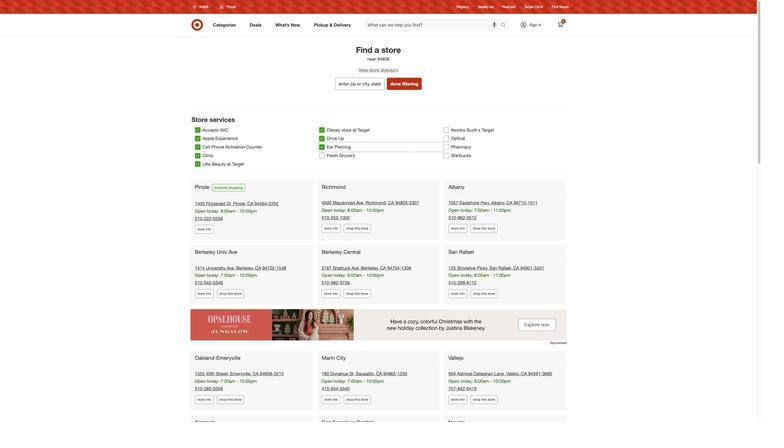 Task type: vqa. For each thing, say whether or not it's contained in the screenshot.
top hours
no



Task type: describe. For each thing, give the bounding box(es) containing it.
4500 macdonald ave, richmond, ca 94805-2307 link
[[322, 200, 419, 206]]

activation
[[225, 144, 245, 150]]

222-
[[204, 216, 213, 221]]

sponsored
[[550, 341, 567, 345]]

1414 university ave, berkeley, ca 94702-1548 link
[[195, 265, 286, 271]]

city
[[336, 355, 346, 361]]

berkeley central
[[322, 249, 361, 255]]

180 donahue st, sausalito, ca 94965-1250 open today: 7:00am - 10:00pm 415-944-5540
[[322, 371, 407, 391]]

10:00pm for richmond
[[366, 207, 384, 213]]

5521
[[534, 265, 544, 271]]

store down 285-
[[197, 397, 205, 402]]

albany
[[449, 184, 465, 190]]

shop for san rafael
[[473, 292, 481, 296]]

0419
[[467, 386, 477, 391]]

510-982-0512 link
[[449, 215, 477, 220]]

store inside find a store near 94806
[[381, 45, 401, 55]]

store down 222-
[[197, 227, 205, 231]]

982- for albany
[[458, 215, 467, 220]]

store info for marin city
[[324, 397, 338, 402]]

optical
[[451, 136, 465, 141]]

berkeley for berkeley univ ave
[[195, 249, 215, 255]]

Pharmacy checkbox
[[443, 144, 449, 150]]

berkeley, for berkeley central
[[361, 265, 379, 271]]

weekly ad link
[[478, 5, 494, 9]]

Apple Experience checkbox
[[195, 136, 200, 141]]

shop this store for vallejo
[[473, 397, 495, 402]]

shop this store for berkeley univ ave
[[220, 292, 242, 296]]

info for berkeley central
[[333, 292, 338, 296]]

dr,
[[227, 201, 232, 206]]

1400 fitzgerald dr, pinole, ca 94564-2250 open today: 8:00am - 10:00pm 510-222-0558
[[195, 201, 279, 221]]

1548
[[276, 265, 286, 271]]

ave, for berkeley central
[[352, 265, 360, 271]]

1057 eastshore hwy, albany, ca 94710-1011 link
[[449, 200, 538, 206]]

what's
[[275, 22, 290, 28]]

0558
[[213, 216, 223, 221]]

Disney store at Target checkbox
[[319, 127, 325, 133]]

store down 944-
[[324, 397, 332, 402]]

ca for oakland-emeryville
[[253, 371, 259, 377]]

ave, for richmond
[[356, 200, 364, 206]]

Accepts WIC checkbox
[[195, 127, 200, 133]]

store down the 180 donahue st, sausalito, ca 94965-1250 open today: 7:00am - 10:00pm 415-944-5540
[[361, 397, 368, 402]]

299-
[[458, 280, 467, 286]]

registry link
[[457, 5, 469, 9]]

Starbucks checkbox
[[443, 153, 449, 158]]

8:00am inside 904 admiral callaghan lane, vallejo, ca 94591-3680 open today: 8:00am - 10:00pm 707-642-0419
[[474, 378, 489, 384]]

store info for albany
[[451, 226, 465, 231]]

scott
[[466, 127, 477, 133]]

- for albany
[[490, 207, 492, 213]]

store info link for berkeley central
[[322, 289, 341, 298]]

emeryville
[[216, 355, 241, 361]]

lane,
[[494, 371, 505, 377]]

find for stores
[[552, 5, 558, 9]]

10:00pm for pinole
[[240, 208, 257, 214]]

info for albany
[[460, 226, 465, 231]]

apple experience
[[203, 136, 238, 141]]

search button
[[498, 19, 512, 32]]

store inside group
[[342, 127, 352, 133]]

10:00pm for marin city
[[366, 378, 384, 384]]

view store directory link
[[185, 67, 572, 73]]

store info link for marin city
[[322, 395, 341, 404]]

cell
[[203, 144, 210, 150]]

0 horizontal spatial pinole
[[195, 184, 209, 190]]

today: for berkeley central
[[334, 273, 346, 278]]

- for marin city
[[364, 378, 365, 384]]

today: for marin city
[[334, 378, 346, 384]]

180 donahue st, sausalito, ca 94965-1250 link
[[322, 371, 407, 377]]

univ
[[217, 249, 227, 255]]

shop this store for marin city
[[346, 397, 368, 402]]

done filtering button
[[387, 78, 422, 90]]

store down 1057 eastshore hwy, albany, ca 94710-1011 open today: 7:00am - 11:00pm 510-982-0512
[[488, 226, 495, 231]]

open for marin city
[[322, 378, 333, 384]]

- inside 904 admiral callaghan lane, vallejo, ca 94591-3680 open today: 8:00am - 10:00pm 707-642-0419
[[490, 378, 492, 384]]

store down 253-
[[324, 226, 332, 231]]

registry
[[457, 5, 469, 9]]

3726
[[340, 280, 350, 286]]

1057 eastshore hwy, albany, ca 94710-1011 open today: 7:00am - 11:00pm 510-982-0512
[[449, 200, 538, 220]]

ear
[[327, 144, 333, 150]]

- for berkeley univ ave
[[237, 273, 238, 278]]

beauty
[[212, 161, 226, 167]]

this for marin city
[[355, 397, 360, 402]]

510- for berkeley central
[[322, 280, 331, 286]]

510-285-0559 link
[[195, 386, 223, 391]]

or
[[357, 81, 361, 87]]

Ulta Beauty at Target checkbox
[[195, 161, 200, 167]]

94806 inside dropdown button
[[199, 5, 209, 9]]

- for oakland-emeryville
[[237, 378, 238, 384]]

94704-
[[387, 265, 401, 271]]

redcard
[[503, 5, 516, 9]]

berkeley univ ave link
[[195, 249, 238, 255]]

x
[[478, 127, 481, 133]]

fresh
[[327, 153, 338, 158]]

what's new
[[275, 22, 300, 28]]

8:00am for richmond
[[348, 207, 362, 213]]

richmond
[[322, 184, 346, 190]]

deals
[[250, 22, 262, 28]]

pinole,
[[233, 201, 246, 206]]

10:00pm for berkeley central
[[366, 273, 384, 278]]

san rafael link
[[449, 249, 475, 255]]

510- for oakland-emeryville
[[195, 386, 204, 391]]

richmond link
[[322, 184, 347, 190]]

store down '125 shoreline pkwy, san rafael, ca 94901-5521 open today: 8:00am - 11:00pm 415-299-6112'
[[488, 292, 495, 296]]

5540
[[340, 386, 350, 391]]

berkeley for berkeley central
[[322, 249, 342, 255]]

shop this store button for san rafael
[[471, 289, 498, 298]]

pharmacy
[[451, 144, 471, 150]]

drive up
[[327, 136, 344, 141]]

store down 4500 macdonald ave, richmond, ca 94805-2307 open today: 8:00am - 10:00pm 510-253-1000
[[361, 226, 368, 231]]

store info link for richmond
[[322, 224, 341, 233]]

today: inside 904 admiral callaghan lane, vallejo, ca 94591-3680 open today: 8:00am - 10:00pm 707-642-0419
[[461, 378, 473, 384]]

today: for pinole
[[207, 208, 219, 214]]

store down 510-982-0512 link
[[451, 226, 459, 231]]

1555
[[195, 371, 205, 377]]

1400 fitzgerald dr, pinole, ca 94564-2250 link
[[195, 201, 279, 206]]

ca for pinole
[[247, 201, 253, 206]]

fresh grocery
[[327, 153, 355, 158]]

ca for richmond
[[388, 200, 394, 206]]

near
[[367, 56, 376, 62]]

find for a
[[356, 45, 372, 55]]

open inside '125 shoreline pkwy, san rafael, ca 94901-5521 open today: 8:00am - 11:00pm 415-299-6112'
[[449, 273, 460, 278]]

up
[[338, 136, 344, 141]]

target for kendra scott x target
[[482, 127, 494, 133]]

accepts wic
[[203, 127, 229, 133]]

253-
[[331, 215, 340, 220]]

this for berkeley central
[[355, 292, 360, 296]]

11:00pm inside '125 shoreline pkwy, san rafael, ca 94901-5521 open today: 8:00am - 11:00pm 415-299-6112'
[[493, 273, 511, 278]]

store down 510-982-3726 link at the bottom of page
[[324, 292, 332, 296]]

944-
[[331, 386, 340, 391]]

oakland-emeryville link
[[195, 355, 242, 361]]

shop for vallejo
[[473, 397, 481, 402]]

san inside '125 shoreline pkwy, san rafael, ca 94901-5521 open today: 8:00am - 11:00pm 415-299-6112'
[[490, 265, 497, 271]]

ca for berkeley central
[[380, 265, 386, 271]]

services
[[210, 116, 235, 123]]

delivery
[[334, 22, 351, 28]]

7:00am for berkeley univ ave
[[221, 273, 235, 278]]

shop this store for richmond
[[346, 226, 368, 231]]

marin
[[322, 355, 335, 361]]

this for berkeley univ ave
[[228, 292, 233, 296]]

store down 1414 university ave, berkeley, ca 94702-1548 open today: 7:00am - 10:00pm 510-542-5346
[[234, 292, 242, 296]]

today: for albany
[[461, 207, 473, 213]]

707-
[[449, 386, 458, 391]]

open for berkeley univ ave
[[195, 273, 206, 278]]

store info for oakland-emeryville
[[197, 397, 211, 402]]

shop this store for berkeley central
[[346, 292, 368, 296]]

510- for berkeley univ ave
[[195, 280, 204, 286]]

open inside 904 admiral callaghan lane, vallejo, ca 94591-3680 open today: 8:00am - 10:00pm 707-642-0419
[[449, 378, 460, 384]]

deals link
[[245, 19, 269, 31]]

shoreline
[[457, 265, 476, 271]]

904 admiral callaghan lane, vallejo, ca 94591-3680 link
[[449, 371, 552, 377]]

this for vallejo
[[482, 397, 487, 402]]

510-222-0558 link
[[195, 216, 223, 221]]

berkeley, for berkeley univ ave
[[236, 265, 254, 271]]

store info link for berkeley univ ave
[[195, 289, 214, 298]]

counter
[[246, 144, 262, 150]]

510-982-3726 link
[[322, 280, 350, 286]]

- for richmond
[[364, 207, 365, 213]]

shop for berkeley univ ave
[[220, 292, 227, 296]]

shop this store button for oakland-emeryville
[[217, 395, 244, 404]]

advertisement region
[[190, 309, 567, 341]]

2250
[[269, 201, 279, 206]]

cell phone activation counter
[[203, 144, 262, 150]]

store right view
[[369, 67, 379, 73]]

ave, for berkeley univ ave
[[227, 265, 235, 271]]

8:00am inside '125 shoreline pkwy, san rafael, ca 94901-5521 open today: 8:00am - 11:00pm 415-299-6112'
[[474, 273, 489, 278]]

this for oakland-emeryville
[[228, 397, 233, 402]]

oakland-emeryville
[[195, 355, 241, 361]]

6112
[[467, 280, 477, 286]]

7:00am for marin city
[[348, 378, 362, 384]]

store
[[192, 116, 208, 123]]

store services group
[[195, 126, 568, 168]]

shop this store for albany
[[473, 226, 495, 231]]

94710-
[[514, 200, 528, 206]]

view store directory
[[359, 67, 398, 73]]

904 admiral callaghan lane, vallejo, ca 94591-3680 open today: 8:00am - 10:00pm 707-642-0419
[[449, 371, 552, 391]]



Task type: locate. For each thing, give the bounding box(es) containing it.
Kendra Scott x Target checkbox
[[443, 127, 449, 133]]

a
[[375, 45, 379, 55]]

open for oakland-emeryville
[[195, 378, 206, 384]]

store info down 285-
[[197, 397, 211, 402]]

0 horizontal spatial 94806
[[199, 5, 209, 9]]

7:00am inside 1555 40th street, emeryville, ca 94608-3515 open today: 7:00am - 10:00pm 510-285-0559
[[221, 378, 235, 384]]

3515
[[274, 371, 284, 377]]

store info for vallejo
[[451, 397, 465, 402]]

store info link down the 542-
[[195, 289, 214, 298]]

0 horizontal spatial 982-
[[331, 280, 340, 286]]

shop this store down 6112
[[473, 292, 495, 296]]

7:00am inside 1057 eastshore hwy, albany, ca 94710-1011 open today: 7:00am - 11:00pm 510-982-0512
[[474, 207, 489, 213]]

at right the 'beauty'
[[227, 161, 231, 167]]

store info
[[324, 226, 338, 231], [451, 226, 465, 231], [197, 227, 211, 231], [197, 292, 211, 296], [324, 292, 338, 296], [451, 292, 465, 296], [197, 397, 211, 402], [324, 397, 338, 402], [451, 397, 465, 402]]

san
[[449, 249, 458, 255], [490, 265, 497, 271]]

store down 904 admiral callaghan lane, vallejo, ca 94591-3680 open today: 8:00am - 10:00pm 707-642-0419
[[488, 397, 495, 402]]

berkeley central link
[[322, 249, 362, 255]]

store info for richmond
[[324, 226, 338, 231]]

ave, inside 1414 university ave, berkeley, ca 94702-1548 open today: 7:00am - 10:00pm 510-542-5346
[[227, 265, 235, 271]]

982- inside "2187 shattuck ave, berkeley, ca 94704-1308 open today: 8:00am - 10:00pm 510-982-3726"
[[331, 280, 340, 286]]

10:00pm down 2187 shattuck ave, berkeley, ca 94704-1308 link
[[366, 273, 384, 278]]

ca left "94805-"
[[388, 200, 394, 206]]

ca inside 4500 macdonald ave, richmond, ca 94805-2307 open today: 8:00am - 10:00pm 510-253-1000
[[388, 200, 394, 206]]

1 horizontal spatial find
[[552, 5, 558, 9]]

pinole inside dropdown button
[[227, 5, 236, 9]]

shop this store for san rafael
[[473, 292, 495, 296]]

shop this store button for vallejo
[[471, 395, 498, 404]]

info down "642-"
[[460, 397, 465, 402]]

marin city
[[322, 355, 346, 361]]

0 horizontal spatial at
[[227, 161, 231, 167]]

apple
[[203, 136, 214, 141]]

pickup
[[314, 22, 328, 28]]

albany link
[[449, 184, 466, 190]]

store
[[381, 45, 401, 55], [369, 67, 379, 73], [342, 127, 352, 133], [324, 226, 332, 231], [361, 226, 368, 231], [451, 226, 459, 231], [488, 226, 495, 231], [197, 227, 205, 231], [197, 292, 205, 296], [234, 292, 242, 296], [324, 292, 332, 296], [361, 292, 368, 296], [451, 292, 459, 296], [488, 292, 495, 296], [197, 397, 205, 402], [234, 397, 242, 402], [324, 397, 332, 402], [361, 397, 368, 402], [451, 397, 459, 402], [488, 397, 495, 402]]

shop this store button for marin city
[[344, 395, 371, 404]]

starbucks
[[451, 153, 471, 158]]

94806
[[199, 5, 209, 9], [377, 56, 390, 62]]

store info for berkeley univ ave
[[197, 292, 211, 296]]

store info down 222-
[[197, 227, 211, 231]]

berkeley, left 94704-
[[361, 265, 379, 271]]

today: inside 1057 eastshore hwy, albany, ca 94710-1011 open today: 7:00am - 11:00pm 510-982-0512
[[461, 207, 473, 213]]

shop this store button for berkeley central
[[344, 289, 371, 298]]

today: inside 1555 40th street, emeryville, ca 94608-3515 open today: 7:00am - 10:00pm 510-285-0559
[[207, 378, 219, 384]]

- down 1414 university ave, berkeley, ca 94702-1548 link
[[237, 273, 238, 278]]

store info link down 253-
[[322, 224, 341, 233]]

today: down shattuck
[[334, 273, 346, 278]]

open for albany
[[449, 207, 460, 213]]

8:00am inside 4500 macdonald ave, richmond, ca 94805-2307 open today: 8:00am - 10:00pm 510-253-1000
[[348, 207, 362, 213]]

4500
[[322, 200, 332, 206]]

- inside '125 shoreline pkwy, san rafael, ca 94901-5521 open today: 8:00am - 11:00pm 415-299-6112'
[[490, 273, 492, 278]]

2
[[563, 20, 564, 23]]

Clinic checkbox
[[195, 153, 200, 158]]

today: inside the 180 donahue st, sausalito, ca 94965-1250 open today: 7:00am - 10:00pm 415-944-5540
[[334, 378, 346, 384]]

shop for marin city
[[346, 397, 354, 402]]

store info down 510-982-3726 link at the bottom of page
[[324, 292, 338, 296]]

store info link for oakland-emeryville
[[195, 395, 214, 404]]

categories
[[213, 22, 236, 28]]

510- inside 1057 eastshore hwy, albany, ca 94710-1011 open today: 7:00am - 11:00pm 510-982-0512
[[449, 215, 458, 220]]

94806 left pinole dropdown button at top left
[[199, 5, 209, 9]]

berkeley,
[[236, 265, 254, 271], [361, 265, 379, 271]]

- down 1555 40th street, emeryville, ca 94608-3515 link
[[237, 378, 238, 384]]

at for beauty
[[227, 161, 231, 167]]

ca left 94702-
[[255, 265, 261, 271]]

510- down 4500
[[322, 215, 331, 220]]

1 vertical spatial at
[[227, 161, 231, 167]]

10:00pm inside "2187 shattuck ave, berkeley, ca 94704-1308 open today: 8:00am - 10:00pm 510-982-3726"
[[366, 273, 384, 278]]

94564-
[[255, 201, 269, 206]]

510- for albany
[[449, 215, 458, 220]]

542-
[[204, 280, 213, 286]]

40th
[[206, 371, 215, 377]]

510- inside 1400 fitzgerald dr, pinole, ca 94564-2250 open today: 8:00am - 10:00pm 510-222-0558
[[195, 216, 204, 221]]

today:
[[334, 207, 346, 213], [461, 207, 473, 213], [207, 208, 219, 214], [207, 273, 219, 278], [334, 273, 346, 278], [461, 273, 473, 278], [207, 378, 219, 384], [334, 378, 346, 384], [461, 378, 473, 384]]

510- inside "2187 shattuck ave, berkeley, ca 94704-1308 open today: 8:00am - 10:00pm 510-982-3726"
[[322, 280, 331, 286]]

shop this store button down 6112
[[471, 289, 498, 298]]

ca inside 1555 40th street, emeryville, ca 94608-3515 open today: 7:00am - 10:00pm 510-285-0559
[[253, 371, 259, 377]]

shop down 1000
[[346, 226, 354, 231]]

shop this store down the 0419
[[473, 397, 495, 402]]

- for pinole
[[237, 208, 238, 214]]

1 vertical spatial san
[[490, 265, 497, 271]]

1 horizontal spatial berkeley,
[[361, 265, 379, 271]]

1 horizontal spatial at
[[353, 127, 357, 133]]

find stores link
[[552, 5, 569, 9]]

0 vertical spatial 11:00pm
[[493, 207, 511, 213]]

berkeley
[[195, 249, 215, 255], [322, 249, 342, 255]]

ca inside 1414 university ave, berkeley, ca 94702-1548 open today: 7:00am - 10:00pm 510-542-5346
[[255, 265, 261, 271]]

view
[[359, 67, 368, 73]]

982- down shattuck
[[331, 280, 340, 286]]

open inside 1400 fitzgerald dr, pinole, ca 94564-2250 open today: 8:00am - 10:00pm 510-222-0558
[[195, 208, 206, 214]]

0 vertical spatial 982-
[[458, 215, 467, 220]]

982- inside 1057 eastshore hwy, albany, ca 94710-1011 open today: 7:00am - 11:00pm 510-982-0512
[[458, 215, 467, 220]]

shop this store
[[346, 226, 368, 231], [473, 226, 495, 231], [220, 292, 242, 296], [346, 292, 368, 296], [473, 292, 495, 296], [220, 397, 242, 402], [346, 397, 368, 402], [473, 397, 495, 402]]

94608-
[[260, 371, 274, 377]]

store down 707-
[[451, 397, 459, 402]]

415-299-6112 link
[[449, 280, 477, 286]]

berkeley, inside 1414 university ave, berkeley, ca 94702-1548 open today: 7:00am - 10:00pm 510-542-5346
[[236, 265, 254, 271]]

grocery
[[339, 153, 355, 158]]

store info link for albany
[[449, 224, 467, 233]]

shop this store button down 3726
[[344, 289, 371, 298]]

1 vertical spatial 94806
[[377, 56, 390, 62]]

shop for oakland-emeryville
[[220, 397, 227, 402]]

pickup & delivery
[[314, 22, 351, 28]]

store info link down 285-
[[195, 395, 214, 404]]

What can we help you find? suggestions appear below search field
[[364, 19, 502, 31]]

pinole up categories link
[[227, 5, 236, 9]]

94965-
[[383, 371, 397, 377]]

store info link for san rafael
[[449, 289, 467, 298]]

0559
[[213, 386, 223, 391]]

7:00am inside 1414 university ave, berkeley, ca 94702-1548 open today: 7:00am - 10:00pm 510-542-5346
[[221, 273, 235, 278]]

- down 4500 macdonald ave, richmond, ca 94805-2307 link
[[364, 207, 365, 213]]

94805-
[[395, 200, 409, 206]]

- inside the 180 donahue st, sausalito, ca 94965-1250 open today: 7:00am - 10:00pm 415-944-5540
[[364, 378, 365, 384]]

10:00pm down the 904 admiral callaghan lane, vallejo, ca 94591-3680 link in the right bottom of the page
[[493, 378, 511, 384]]

shop
[[346, 226, 354, 231], [473, 226, 481, 231], [220, 292, 227, 296], [346, 292, 354, 296], [473, 292, 481, 296], [220, 397, 227, 402], [346, 397, 354, 402], [473, 397, 481, 402]]

central
[[344, 249, 361, 255]]

- down 1400 fitzgerald dr, pinole, ca 94564-2250 link
[[237, 208, 238, 214]]

store info down the 542-
[[197, 292, 211, 296]]

ca inside 1057 eastshore hwy, albany, ca 94710-1011 open today: 7:00am - 11:00pm 510-982-0512
[[507, 200, 513, 206]]

415- inside '125 shoreline pkwy, san rafael, ca 94901-5521 open today: 8:00am - 11:00pm 415-299-6112'
[[449, 280, 458, 286]]

- down 125 shoreline pkwy, san rafael, ca 94901-5521 link
[[490, 273, 492, 278]]

- down callaghan
[[490, 378, 492, 384]]

2187 shattuck ave, berkeley, ca 94704-1308 link
[[322, 265, 411, 271]]

ad
[[490, 5, 494, 9]]

open inside 1057 eastshore hwy, albany, ca 94710-1011 open today: 7:00am - 11:00pm 510-982-0512
[[449, 207, 460, 213]]

ca inside '125 shoreline pkwy, san rafael, ca 94901-5521 open today: 8:00am - 11:00pm 415-299-6112'
[[513, 265, 519, 271]]

shop down the 0419
[[473, 397, 481, 402]]

shop this store button for albany
[[471, 224, 498, 233]]

94702-
[[262, 265, 276, 271]]

Drive Up checkbox
[[319, 136, 325, 141]]

1414 university ave, berkeley, ca 94702-1548 open today: 7:00am - 10:00pm 510-542-5346
[[195, 265, 286, 286]]

0 vertical spatial pinole
[[227, 5, 236, 9]]

store info for pinole
[[197, 227, 211, 231]]

- inside 1057 eastshore hwy, albany, ca 94710-1011 open today: 7:00am - 11:00pm 510-982-0512
[[490, 207, 492, 213]]

510- inside 4500 macdonald ave, richmond, ca 94805-2307 open today: 8:00am - 10:00pm 510-253-1000
[[322, 215, 331, 220]]

- inside 4500 macdonald ave, richmond, ca 94805-2307 open today: 8:00am - 10:00pm 510-253-1000
[[364, 207, 365, 213]]

this down '125 shoreline pkwy, san rafael, ca 94901-5521 open today: 8:00am - 11:00pm 415-299-6112'
[[482, 292, 487, 296]]

1 vertical spatial 11:00pm
[[493, 273, 511, 278]]

94806 down a at left top
[[377, 56, 390, 62]]

0 horizontal spatial berkeley
[[195, 249, 215, 255]]

store info for berkeley central
[[324, 292, 338, 296]]

today: inside 1414 university ave, berkeley, ca 94702-1548 open today: 7:00am - 10:00pm 510-542-5346
[[207, 273, 219, 278]]

info for oakland-emeryville
[[206, 397, 211, 402]]

berkeley, down ave
[[236, 265, 254, 271]]

5346
[[213, 280, 223, 286]]

94901-
[[520, 265, 534, 271]]

ca
[[388, 200, 394, 206], [507, 200, 513, 206], [247, 201, 253, 206], [255, 265, 261, 271], [380, 265, 386, 271], [513, 265, 519, 271], [253, 371, 259, 377], [376, 371, 382, 377], [521, 371, 527, 377]]

open for pinole
[[195, 208, 206, 214]]

0 horizontal spatial 415-
[[322, 386, 331, 391]]

open down 1414
[[195, 273, 206, 278]]

10:00pm down richmond,
[[366, 207, 384, 213]]

- inside 1555 40th street, emeryville, ca 94608-3515 open today: 7:00am - 10:00pm 510-285-0559
[[237, 378, 238, 384]]

10:00pm for berkeley univ ave
[[240, 273, 257, 278]]

info down 299-
[[460, 292, 465, 296]]

1 horizontal spatial 415-
[[449, 280, 458, 286]]

this down 1555 40th street, emeryville, ca 94608-3515 open today: 7:00am - 10:00pm 510-285-0559
[[228, 397, 233, 402]]

7:00am down st,
[[348, 378, 362, 384]]

today: inside 1400 fitzgerald dr, pinole, ca 94564-2250 open today: 8:00am - 10:00pm 510-222-0558
[[207, 208, 219, 214]]

1 vertical spatial 415-
[[322, 386, 331, 391]]

8:00am for berkeley central
[[348, 273, 362, 278]]

- down 2187 shattuck ave, berkeley, ca 94704-1308 link
[[364, 273, 365, 278]]

1250
[[397, 371, 407, 377]]

10:00pm down pinole,
[[240, 208, 257, 214]]

510- down 1555 in the bottom of the page
[[195, 386, 204, 391]]

0 vertical spatial san
[[449, 249, 458, 255]]

10:00pm for oakland-emeryville
[[240, 378, 257, 384]]

1011
[[528, 200, 538, 206]]

shop this store button down 1000
[[344, 224, 371, 233]]

ave, inside "2187 shattuck ave, berkeley, ca 94704-1308 open today: 8:00am - 10:00pm 510-982-3726"
[[352, 265, 360, 271]]

st,
[[349, 371, 355, 377]]

this for albany
[[482, 226, 487, 231]]

shop this store down 5346
[[220, 292, 242, 296]]

94806 inside find a store near 94806
[[377, 56, 390, 62]]

ave, left richmond,
[[356, 200, 364, 206]]

415- inside the 180 donahue st, sausalito, ca 94965-1250 open today: 7:00am - 10:00pm 415-944-5540
[[322, 386, 331, 391]]

1 horizontal spatial berkeley
[[322, 249, 342, 255]]

info for marin city
[[333, 397, 338, 402]]

982- for berkeley central
[[331, 280, 340, 286]]

2187 shattuck ave, berkeley, ca 94704-1308 open today: 8:00am - 10:00pm 510-982-3726
[[322, 265, 411, 286]]

510- for richmond
[[322, 215, 331, 220]]

125 shoreline pkwy, san rafael, ca 94901-5521 link
[[449, 265, 544, 271]]

store info link down 510-982-0512 link
[[449, 224, 467, 233]]

7:00am inside the 180 donahue st, sausalito, ca 94965-1250 open today: 7:00am - 10:00pm 415-944-5540
[[348, 378, 362, 384]]

1 vertical spatial pinole
[[195, 184, 209, 190]]

- for berkeley central
[[364, 273, 365, 278]]

11:00pm inside 1057 eastshore hwy, albany, ca 94710-1011 open today: 7:00am - 11:00pm 510-982-0512
[[493, 207, 511, 213]]

10:00pm inside 4500 macdonald ave, richmond, ca 94805-2307 open today: 8:00am - 10:00pm 510-253-1000
[[366, 207, 384, 213]]

Cell Phone Activation Counter checkbox
[[195, 144, 200, 150]]

7:00am for albany
[[474, 207, 489, 213]]

1400
[[195, 201, 205, 206]]

target circle
[[525, 5, 543, 9]]

7:00am for oakland-emeryville
[[221, 378, 235, 384]]

store info for san rafael
[[451, 292, 465, 296]]

today: inside 4500 macdonald ave, richmond, ca 94805-2307 open today: 8:00am - 10:00pm 510-253-1000
[[334, 207, 346, 213]]

1 vertical spatial find
[[356, 45, 372, 55]]

open inside "2187 shattuck ave, berkeley, ca 94704-1308 open today: 8:00am - 10:00pm 510-982-3726"
[[322, 273, 333, 278]]

this down 4500 macdonald ave, richmond, ca 94805-2307 open today: 8:00am - 10:00pm 510-253-1000
[[355, 226, 360, 231]]

ca right rafael,
[[513, 265, 519, 271]]

this
[[355, 226, 360, 231], [482, 226, 487, 231], [228, 292, 233, 296], [355, 292, 360, 296], [482, 292, 487, 296], [228, 397, 233, 402], [355, 397, 360, 402], [482, 397, 487, 402]]

experience
[[215, 136, 238, 141]]

510- down 1400
[[195, 216, 204, 221]]

Optical checkbox
[[443, 136, 449, 141]]

target for ulta beauty at target
[[232, 161, 244, 167]]

this down 1057 eastshore hwy, albany, ca 94710-1011 open today: 7:00am - 11:00pm 510-982-0512
[[482, 226, 487, 231]]

510- for pinole
[[195, 216, 204, 221]]

ave, inside 4500 macdonald ave, richmond, ca 94805-2307 open today: 8:00am - 10:00pm 510-253-1000
[[356, 200, 364, 206]]

open inside 4500 macdonald ave, richmond, ca 94805-2307 open today: 8:00am - 10:00pm 510-253-1000
[[322, 207, 333, 213]]

8:00am for pinole
[[221, 208, 235, 214]]

shop this store button down 5346
[[217, 289, 244, 298]]

8:00am down dr,
[[221, 208, 235, 214]]

today: down 40th
[[207, 378, 219, 384]]

shop for berkeley central
[[346, 292, 354, 296]]

info for pinole
[[206, 227, 211, 231]]

shop this store button down the 0419
[[471, 395, 498, 404]]

8:00am inside 1400 fitzgerald dr, pinole, ca 94564-2250 open today: 8:00am - 10:00pm 510-222-0558
[[221, 208, 235, 214]]

today: for berkeley univ ave
[[207, 273, 219, 278]]

open for richmond
[[322, 207, 333, 213]]

phone
[[211, 144, 224, 150]]

1 horizontal spatial san
[[490, 265, 497, 271]]

fitzgerald
[[206, 201, 225, 206]]

this down the 180 donahue st, sausalito, ca 94965-1250 open today: 7:00am - 10:00pm 415-944-5540
[[355, 397, 360, 402]]

store info link for pinole
[[195, 225, 214, 234]]

shop this store button for berkeley univ ave
[[217, 289, 244, 298]]

shop down 5540 at the bottom
[[346, 397, 354, 402]]

shop down 6112
[[473, 292, 481, 296]]

today: down 'fitzgerald'
[[207, 208, 219, 214]]

open inside 1555 40th street, emeryville, ca 94608-3515 open today: 7:00am - 10:00pm 510-285-0559
[[195, 378, 206, 384]]

sausalito,
[[356, 371, 375, 377]]

0 horizontal spatial berkeley,
[[236, 265, 254, 271]]

shop this store for oakland-emeryville
[[220, 397, 242, 402]]

piercing
[[335, 144, 351, 150]]

pinole up 1400
[[195, 184, 209, 190]]

store info link down 510-982-3726 link at the bottom of page
[[322, 289, 341, 298]]

ca left 94704-
[[380, 265, 386, 271]]

10:00pm inside 1400 fitzgerald dr, pinole, ca 94564-2250 open today: 8:00am - 10:00pm 510-222-0558
[[240, 208, 257, 214]]

2 berkeley from the left
[[322, 249, 342, 255]]

10:00pm inside 904 admiral callaghan lane, vallejo, ca 94591-3680 open today: 8:00am - 10:00pm 707-642-0419
[[493, 378, 511, 384]]

415-944-5540 link
[[322, 386, 350, 391]]

open down "1057"
[[449, 207, 460, 213]]

info down 285-
[[206, 397, 211, 402]]

store up up
[[342, 127, 352, 133]]

store down the 542-
[[197, 292, 205, 296]]

Ear Piercing checkbox
[[319, 144, 325, 150]]

ulta beauty at target
[[203, 161, 244, 167]]

642-
[[458, 386, 467, 391]]

info for richmond
[[333, 226, 338, 231]]

0 horizontal spatial san
[[449, 249, 458, 255]]

0 vertical spatial 94806
[[199, 5, 209, 9]]

open inside the 180 donahue st, sausalito, ca 94965-1250 open today: 7:00am - 10:00pm 415-944-5540
[[322, 378, 333, 384]]

vallejo,
[[506, 371, 520, 377]]

info down 510-982-0512 link
[[460, 226, 465, 231]]

rafael,
[[499, 265, 512, 271]]

today: down donahue
[[334, 378, 346, 384]]

415- down 125
[[449, 280, 458, 286]]

what's new link
[[271, 19, 307, 31]]

today: inside '125 shoreline pkwy, san rafael, ca 94901-5521 open today: 8:00am - 11:00pm 415-299-6112'
[[461, 273, 473, 278]]

eastshore
[[460, 200, 479, 206]]

at for store
[[353, 127, 357, 133]]

0 vertical spatial 415-
[[449, 280, 458, 286]]

10:00pm down sausalito,
[[366, 378, 384, 384]]

10:00pm inside 1414 university ave, berkeley, ca 94702-1548 open today: 7:00am - 10:00pm 510-542-5346
[[240, 273, 257, 278]]

510- down 1414
[[195, 280, 204, 286]]

state
[[371, 81, 381, 87]]

8:00am down pkwy,
[[474, 273, 489, 278]]

510- inside 1555 40th street, emeryville, ca 94608-3515 open today: 7:00am - 10:00pm 510-285-0559
[[195, 386, 204, 391]]

circle
[[535, 5, 543, 9]]

ca inside 904 admiral callaghan lane, vallejo, ca 94591-3680 open today: 8:00am - 10:00pm 707-642-0419
[[521, 371, 527, 377]]

shop this store button down 0512
[[471, 224, 498, 233]]

today: for oakland-emeryville
[[207, 378, 219, 384]]

store info link down "642-"
[[449, 395, 467, 404]]

2 berkeley, from the left
[[361, 265, 379, 271]]

1 horizontal spatial pinole
[[227, 5, 236, 9]]

2 11:00pm from the top
[[493, 273, 511, 278]]

- inside "2187 shattuck ave, berkeley, ca 94704-1308 open today: 8:00am - 10:00pm 510-982-3726"
[[364, 273, 365, 278]]

oakland-
[[195, 355, 216, 361]]

Fresh Grocery checkbox
[[319, 153, 325, 158]]

ca for berkeley univ ave
[[255, 265, 261, 271]]

shop this store button down 0559
[[217, 395, 244, 404]]

11:00pm
[[493, 207, 511, 213], [493, 273, 511, 278]]

shop for richmond
[[346, 226, 354, 231]]

shop down 0512
[[473, 226, 481, 231]]

today: for richmond
[[334, 207, 346, 213]]

- inside 1414 university ave, berkeley, ca 94702-1548 open today: 7:00am - 10:00pm 510-542-5346
[[237, 273, 238, 278]]

target for disney store at target
[[358, 127, 370, 133]]

pkwy,
[[477, 265, 488, 271]]

10:00pm inside the 180 donahue st, sausalito, ca 94965-1250 open today: 7:00am - 10:00pm 415-944-5540
[[366, 378, 384, 384]]

info for san rafael
[[460, 292, 465, 296]]

this for richmond
[[355, 226, 360, 231]]

510- inside 1414 university ave, berkeley, ca 94702-1548 open today: 7:00am - 10:00pm 510-542-5346
[[195, 280, 204, 286]]

3680
[[542, 371, 552, 377]]

1 berkeley, from the left
[[236, 265, 254, 271]]

ca inside the 180 donahue st, sausalito, ca 94965-1250 open today: 7:00am - 10:00pm 415-944-5540
[[376, 371, 382, 377]]

1 vertical spatial 982-
[[331, 280, 340, 286]]

today: inside "2187 shattuck ave, berkeley, ca 94704-1308 open today: 8:00am - 10:00pm 510-982-3726"
[[334, 273, 346, 278]]

redcard link
[[503, 5, 516, 9]]

shop down 5346
[[220, 292, 227, 296]]

macdonald
[[333, 200, 355, 206]]

this for san rafael
[[482, 292, 487, 296]]

info down 253-
[[333, 226, 338, 231]]

san right pkwy,
[[490, 265, 497, 271]]

ca inside 1400 fitzgerald dr, pinole, ca 94564-2250 open today: 8:00am - 10:00pm 510-222-0558
[[247, 201, 253, 206]]

- inside 1400 fitzgerald dr, pinole, ca 94564-2250 open today: 8:00am - 10:00pm 510-222-0558
[[237, 208, 238, 214]]

open inside 1414 university ave, berkeley, ca 94702-1548 open today: 7:00am - 10:00pm 510-542-5346
[[195, 273, 206, 278]]

today: down macdonald
[[334, 207, 346, 213]]

richmond,
[[366, 200, 387, 206]]

store down 299-
[[451, 292, 459, 296]]

ave, right "university"
[[227, 265, 235, 271]]

ca inside "2187 shattuck ave, berkeley, ca 94704-1308 open today: 8:00am - 10:00pm 510-982-3726"
[[380, 265, 386, 271]]

store down 1555 40th street, emeryville, ca 94608-3515 open today: 7:00am - 10:00pm 510-285-0559
[[234, 397, 242, 402]]

pinole button
[[217, 2, 239, 12]]

510-
[[322, 215, 331, 220], [449, 215, 458, 220], [195, 216, 204, 221], [195, 280, 204, 286], [322, 280, 331, 286], [195, 386, 204, 391]]

10:00pm inside 1555 40th street, emeryville, ca 94608-3515 open today: 7:00am - 10:00pm 510-285-0559
[[240, 378, 257, 384]]

shop this store down 0559
[[220, 397, 242, 402]]

1 horizontal spatial 94806
[[377, 56, 390, 62]]

0 horizontal spatial find
[[356, 45, 372, 55]]

store info link for vallejo
[[449, 395, 467, 404]]

at right disney
[[353, 127, 357, 133]]

180
[[322, 371, 329, 377]]

&
[[330, 22, 333, 28]]

san rafael
[[449, 249, 474, 255]]

open down 2187
[[322, 273, 333, 278]]

10:00pm down 1414 university ave, berkeley, ca 94702-1548 link
[[240, 273, 257, 278]]

ave, right shattuck
[[352, 265, 360, 271]]

0 vertical spatial find
[[552, 5, 558, 9]]

1 horizontal spatial 982-
[[458, 215, 467, 220]]

1 11:00pm from the top
[[493, 207, 511, 213]]

today: down eastshore
[[461, 207, 473, 213]]

disney
[[327, 127, 340, 133]]

find inside find a store near 94806
[[356, 45, 372, 55]]

drive
[[327, 136, 337, 141]]

shop this store button for richmond
[[344, 224, 371, 233]]

0 vertical spatial at
[[353, 127, 357, 133]]

berkeley, inside "2187 shattuck ave, berkeley, ca 94704-1308 open today: 8:00am - 10:00pm 510-982-3726"
[[361, 265, 379, 271]]

ca for marin city
[[376, 371, 382, 377]]

open down 1555 in the bottom of the page
[[195, 378, 206, 384]]

info for vallejo
[[460, 397, 465, 402]]

1555 40th street, emeryville, ca 94608-3515 open today: 7:00am - 10:00pm 510-285-0559
[[195, 371, 284, 391]]

8:00am inside "2187 shattuck ave, berkeley, ca 94704-1308 open today: 8:00am - 10:00pm 510-982-3726"
[[348, 273, 362, 278]]

904
[[449, 371, 456, 377]]

today: down admiral
[[461, 378, 473, 384]]

store down "2187 shattuck ave, berkeley, ca 94704-1308 open today: 8:00am - 10:00pm 510-982-3726"
[[361, 292, 368, 296]]

open for berkeley central
[[322, 273, 333, 278]]

stores
[[559, 5, 569, 9]]

11:00pm down the albany,
[[493, 207, 511, 213]]

707-642-0419 link
[[449, 386, 477, 391]]

1 berkeley from the left
[[195, 249, 215, 255]]

currently shopping
[[214, 186, 243, 190]]



